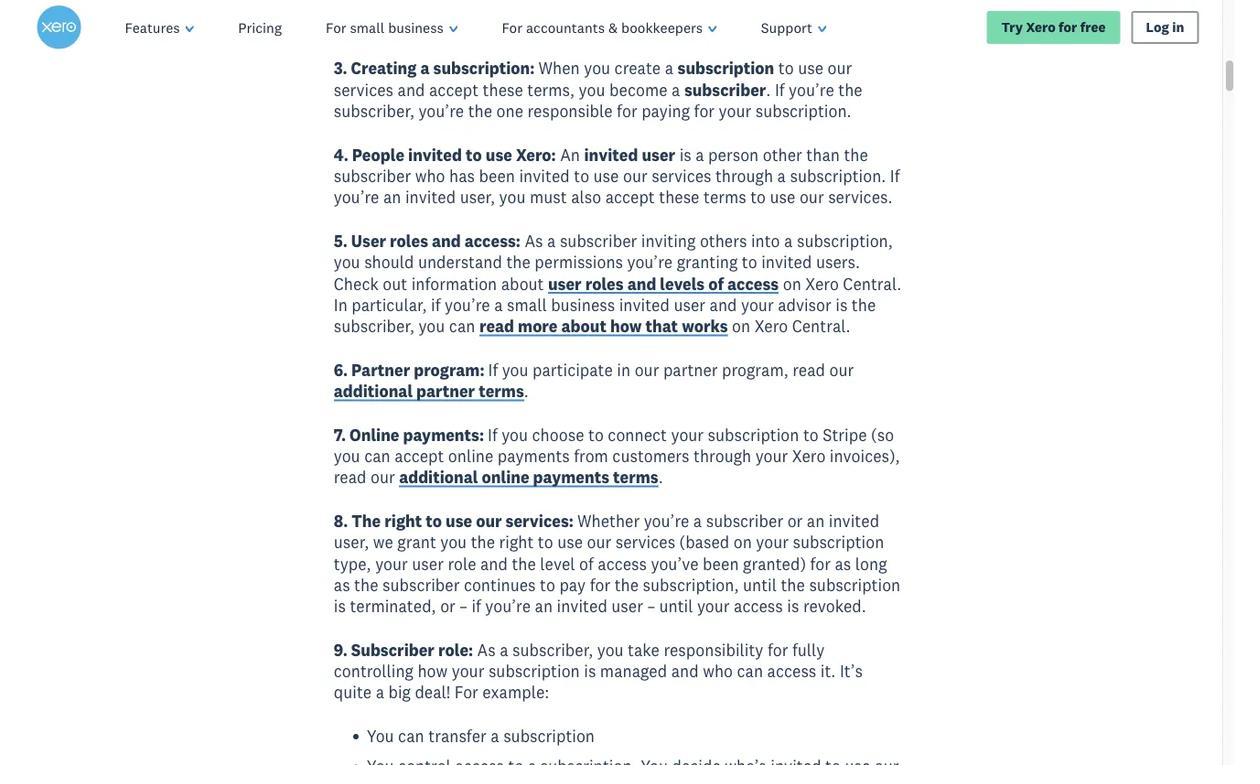 Task type: describe. For each thing, give the bounding box(es) containing it.
for inside as a subscriber, you take responsibility for fully controlling how your subscription is managed and who can access it. it's quite a big deal! for example:
[[768, 640, 788, 660]]

choose
[[532, 424, 584, 445]]

deal!
[[415, 682, 451, 703]]

check
[[334, 273, 379, 294]]

subscription, inside whether you're a subscriber or an invited user, we grant you the right to use our services (based on your subscription type, your user role and the level of access you've been granted) for as long as the subscriber continues to pay for the subscription, until the subscription is terminated, or – if you're an invited user – until your access is revoked.
[[643, 575, 739, 595]]

subscription. inside ". if you're the subscriber, you're the one responsible for paying for your subscription."
[[756, 101, 852, 121]]

try
[[1002, 19, 1023, 36]]

invited right the an
[[584, 144, 638, 165]]

revoked.
[[803, 596, 867, 616]]

access down whether
[[598, 553, 647, 574]]

you're up (based
[[644, 511, 689, 531]]

your up customers
[[671, 424, 704, 445]]

additional partner terms link
[[334, 381, 524, 405]]

who inside "is a person other than the subscriber who has been invited to use our services through a subscription. if you're an invited user, you must also accept these terms to use our services."
[[415, 166, 445, 186]]

if inside 6. partner program: if you participate in our partner program, read our additional partner terms .
[[488, 360, 498, 380]]

program:
[[414, 360, 485, 380]]

subscriber up terminated,
[[383, 575, 460, 595]]

subscriber, inside ". if you're the subscriber, you're the one responsible for paying for your subscription."
[[334, 101, 415, 121]]

is left revoked. in the right bottom of the page
[[787, 596, 799, 616]]

role
[[448, 553, 476, 574]]

user down grant
[[412, 553, 444, 574]]

and inside 'to use our services and accept these terms, you become a'
[[398, 80, 425, 100]]

our up role
[[476, 511, 502, 531]]

try xero for free link
[[987, 11, 1121, 44]]

has
[[449, 166, 475, 186]]

stripe
[[823, 424, 867, 445]]

we
[[373, 532, 393, 552]]

invited down pay
[[557, 596, 608, 616]]

additional online payments terms .
[[399, 467, 663, 487]]

out
[[383, 273, 407, 294]]

an
[[560, 144, 580, 165]]

online inside if you choose to connect your subscription to stripe (so you can accept online payments from customers through your xero invoices), read our
[[448, 446, 494, 466]]

a down the other
[[778, 166, 786, 186]]

subscriber, inside on xero central. in particular, if you're a small business invited user and your advisor is the subscriber, you can
[[334, 316, 415, 336]]

access inside user roles and levels of access link
[[728, 273, 779, 294]]

managed
[[600, 661, 667, 681]]

to inside as a subscriber inviting others into a subscription, you should understand the permissions you're granting to invited users. check out information about
[[742, 252, 757, 272]]

to left stripe
[[803, 424, 819, 445]]

0 vertical spatial read
[[480, 316, 514, 336]]

1 horizontal spatial as
[[835, 553, 851, 574]]

must
[[530, 187, 567, 207]]

user
[[351, 231, 386, 251]]

you down 7.
[[334, 446, 360, 466]]

subscriber up (based
[[706, 511, 784, 531]]

xero:
[[516, 144, 556, 165]]

additional online payments terms link
[[399, 467, 659, 491]]

is inside on xero central. in particular, if you're a small business invited user and your advisor is the subscriber, you can
[[836, 295, 848, 315]]

7. online payments:
[[334, 424, 488, 445]]

the inside on xero central. in particular, if you're a small business invited user and your advisor is the subscriber, you can
[[852, 295, 876, 315]]

you left choose
[[502, 424, 528, 445]]

the up than
[[839, 80, 863, 100]]

also
[[571, 187, 601, 207]]

to up from
[[589, 424, 604, 445]]

a up "example:"
[[500, 640, 508, 660]]

services inside 'to use our services and accept these terms, you become a'
[[334, 80, 394, 100]]

your down we
[[375, 553, 408, 574]]

invited up must
[[519, 166, 570, 186]]

if inside if you choose to connect your subscription to stripe (so you can accept online payments from customers through your xero invoices), read our
[[488, 424, 498, 445]]

others
[[700, 231, 747, 251]]

for accountants & bookkeepers
[[502, 18, 703, 36]]

4. people invited to use xero: an invited user
[[334, 144, 676, 165]]

about inside as a subscriber inviting others into a subscription, you should understand the permissions you're granting to invited users. check out information about
[[501, 273, 544, 294]]

. inside 6. partner program: if you participate in our partner program, read our additional partner terms .
[[524, 381, 529, 401]]

our down than
[[800, 187, 824, 207]]

to down level
[[540, 575, 555, 595]]

use up the also
[[594, 166, 619, 186]]

use up role
[[446, 511, 472, 531]]

use down the other
[[770, 187, 796, 207]]

one
[[497, 101, 523, 121]]

read inside if you choose to connect your subscription to stripe (so you can accept online payments from customers through your xero invoices), read our
[[334, 467, 367, 487]]

the right pay
[[615, 575, 639, 595]]

subscription up long
[[793, 532, 884, 552]]

7.
[[334, 424, 346, 445]]

you're down subscription:
[[419, 101, 464, 121]]

and inside as a subscriber, you take responsibility for fully controlling how your subscription is managed and who can access it. it's quite a big deal! for example:
[[672, 661, 699, 681]]

features button
[[103, 0, 216, 55]]

1 vertical spatial on
[[732, 316, 751, 336]]

can inside if you choose to connect your subscription to stripe (so you can accept online payments from customers through your xero invoices), read our
[[364, 446, 391, 466]]

0 vertical spatial right
[[385, 511, 422, 531]]

understand
[[418, 252, 502, 272]]

invoices),
[[830, 446, 900, 466]]

from
[[574, 446, 608, 466]]

terms inside "is a person other than the subscriber who has been invited to use our services through a subscription. if you're an invited user, you must also accept these terms to use our services."
[[704, 187, 747, 207]]

through inside if you choose to connect your subscription to stripe (so you can accept online payments from customers through your xero invoices), read our
[[694, 446, 752, 466]]

user down the permissions
[[548, 273, 582, 294]]

invited inside as a subscriber inviting others into a subscription, you should understand the permissions you're granting to invited users. check out information about
[[762, 252, 812, 272]]

invited down has
[[405, 187, 456, 207]]

subscriber up paying
[[684, 80, 766, 100]]

a right transfer
[[491, 726, 499, 746]]

on inside whether you're a subscriber or an invited user, we grant you the right to use our services (based on your subscription type, your user role and the level of access you've been granted) for as long as the subscriber continues to pay for the subscription, until the subscription is terminated, or – if you're an invited user – until your access is revoked.
[[734, 532, 752, 552]]

your inside ". if you're the subscriber, you're the one responsible for paying for your subscription."
[[719, 101, 752, 121]]

levels
[[660, 273, 705, 294]]

than
[[807, 144, 840, 165]]

inviting
[[641, 231, 696, 251]]

accountants
[[526, 18, 605, 36]]

(so
[[871, 424, 894, 445]]

subscription, inside as a subscriber inviting others into a subscription, you should understand the permissions you're granting to invited users. check out information about
[[797, 231, 893, 251]]

a right create
[[665, 58, 674, 78]]

0 horizontal spatial partner
[[416, 381, 475, 401]]

user down paying
[[642, 144, 676, 165]]

been inside "is a person other than the subscriber who has been invited to use our services through a subscription. if you're an invited user, you must also accept these terms to use our services."
[[479, 166, 515, 186]]

a left "big" on the left of page
[[376, 682, 384, 703]]

you
[[367, 726, 394, 746]]

0 vertical spatial how
[[610, 316, 642, 336]]

invited up long
[[829, 511, 880, 531]]

(based
[[680, 532, 730, 552]]

a inside whether you're a subscriber or an invited user, we grant you the right to use our services (based on your subscription type, your user role and the level of access you've been granted) for as long as the subscriber continues to pay for the subscription, until the subscription is terminated, or – if you're an invited user – until your access is revoked.
[[694, 511, 702, 531]]

1 vertical spatial an
[[807, 511, 825, 531]]

small inside dropdown button
[[350, 18, 385, 36]]

you inside whether you're a subscriber or an invited user, we grant you the right to use our services (based on your subscription type, your user role and the level of access you've been granted) for as long as the subscriber continues to pay for the subscription, until the subscription is terminated, or – if you're an invited user – until your access is revoked.
[[440, 532, 467, 552]]

2 – from the left
[[647, 596, 655, 616]]

connect
[[608, 424, 667, 445]]

if inside whether you're a subscriber or an invited user, we grant you the right to use our services (based on your subscription type, your user role and the level of access you've been granted) for as long as the subscriber continues to pay for the subscription, until the subscription is terminated, or – if you're an invited user – until your access is revoked.
[[472, 596, 481, 616]]

9. subscriber role:
[[334, 640, 473, 660]]

terms,
[[527, 80, 575, 100]]

access:
[[465, 231, 521, 251]]

you inside as a subscriber inviting others into a subscription, you should understand the permissions you're granting to invited users. check out information about
[[334, 252, 360, 272]]

subscription down "example:"
[[503, 726, 595, 746]]

log in
[[1146, 19, 1185, 36]]

accept inside 'to use our services and accept these terms, you become a'
[[429, 80, 479, 100]]

for small business button
[[304, 0, 480, 55]]

it's
[[840, 661, 863, 681]]

1 vertical spatial additional
[[399, 467, 478, 487]]

for for for small business
[[326, 18, 347, 36]]

features
[[125, 18, 180, 36]]

subscription down support
[[678, 58, 775, 78]]

you're inside "is a person other than the subscriber who has been invited to use our services through a subscription. if you're an invited user, you must also accept these terms to use our services."
[[334, 187, 379, 207]]

the up role
[[471, 532, 495, 552]]

that
[[646, 316, 678, 336]]

1 horizontal spatial terms
[[613, 467, 659, 487]]

program,
[[722, 360, 789, 380]]

other
[[763, 144, 802, 165]]

small inside on xero central. in particular, if you're a small business invited user and your advisor is the subscriber, you can
[[507, 295, 547, 315]]

controlling
[[334, 661, 414, 681]]

our down that
[[635, 360, 659, 380]]

for inside as a subscriber, you take responsibility for fully controlling how your subscription is managed and who can access it. it's quite a big deal! for example:
[[455, 682, 479, 703]]

responsibility
[[664, 640, 764, 660]]

our inside 'to use our services and accept these terms, you become a'
[[828, 58, 852, 78]]

user, inside "is a person other than the subscriber who has been invited to use our services through a subscription. if you're an invited user, you must also accept these terms to use our services."
[[460, 187, 495, 207]]

the down granted)
[[781, 575, 805, 595]]

who inside as a subscriber, you take responsibility for fully controlling how your subscription is managed and who can access it. it's quite a big deal! for example:
[[703, 661, 733, 681]]

9.
[[334, 640, 348, 660]]

. if you're the subscriber, you're the one responsible for paying for your subscription.
[[334, 80, 863, 121]]

1 horizontal spatial .
[[659, 467, 663, 487]]

your inside as a subscriber, you take responsibility for fully controlling how your subscription is managed and who can access it. it's quite a big deal! for example:
[[452, 661, 485, 681]]

1 horizontal spatial or
[[788, 511, 803, 531]]

for accountants & bookkeepers button
[[480, 0, 739, 55]]

your up responsibility
[[697, 596, 730, 616]]

our inside whether you're a subscriber or an invited user, we grant you the right to use our services (based on your subscription type, your user role and the level of access you've been granted) for as long as the subscriber continues to pay for the subscription, until the subscription is terminated, or – if you're an invited user – until your access is revoked.
[[587, 532, 612, 552]]

you inside "is a person other than the subscriber who has been invited to use our services through a subscription. if you're an invited user, you must also accept these terms to use our services."
[[499, 187, 526, 207]]

big
[[388, 682, 411, 703]]

permissions
[[535, 252, 623, 272]]

user roles and levels of access
[[548, 273, 779, 294]]

xero down advisor
[[755, 316, 788, 336]]

a right into at the right top
[[784, 231, 793, 251]]

works
[[682, 316, 728, 336]]

you can transfer a subscription
[[367, 726, 595, 746]]

for down become
[[617, 101, 638, 121]]

granting
[[677, 252, 738, 272]]

central. inside on xero central. in particular, if you're a small business invited user and your advisor is the subscriber, you can
[[843, 273, 902, 294]]

is a person other than the subscriber who has been invited to use our services through a subscription. if you're an invited user, you must also accept these terms to use our services.
[[334, 144, 900, 207]]

our down paying
[[623, 166, 648, 186]]

it.
[[821, 661, 836, 681]]

you inside as a subscriber, you take responsibility for fully controlling how your subscription is managed and who can access it. it's quite a big deal! for example:
[[597, 640, 624, 660]]

log in link
[[1132, 11, 1199, 44]]

for for for accountants & bookkeepers
[[502, 18, 523, 36]]

services.
[[828, 187, 893, 207]]

read inside 6. partner program: if you participate in our partner program, read our additional partner terms .
[[793, 360, 826, 380]]

you up ". if you're the subscriber, you're the one responsible for paying for your subscription."
[[584, 58, 611, 78]]

terms inside 6. partner program: if you participate in our partner program, read our additional partner terms .
[[479, 381, 524, 401]]

use inside 'to use our services and accept these terms, you become a'
[[798, 58, 824, 78]]

your down program,
[[756, 446, 788, 466]]

you're down support dropdown button
[[789, 80, 834, 100]]

5. user roles and access:
[[334, 231, 521, 251]]

you're down continues on the bottom of the page
[[485, 596, 531, 616]]

the inside as a subscriber inviting others into a subscription, you should understand the permissions you're granting to invited users. check out information about
[[506, 252, 531, 272]]

invited up has
[[408, 144, 462, 165]]

take
[[628, 640, 660, 660]]

a left 'person'
[[696, 144, 704, 165]]

subscription inside if you choose to connect your subscription to stripe (so you can accept online payments from customers through your xero invoices), read our
[[708, 424, 799, 445]]

and up "understand"
[[432, 231, 461, 251]]

2 vertical spatial an
[[535, 596, 553, 616]]

particular,
[[352, 295, 427, 315]]

quite
[[334, 682, 372, 703]]

a up the permissions
[[547, 231, 556, 251]]

as a subscriber, you take responsibility for fully controlling how your subscription is managed and who can access it. it's quite a big deal! for example:
[[334, 640, 863, 703]]

in inside log in link
[[1173, 19, 1185, 36]]

services inside whether you're a subscriber or an invited user, we grant you the right to use our services (based on your subscription type, your user role and the level of access you've been granted) for as long as the subscriber continues to pay for the subscription, until the subscription is terminated, or – if you're an invited user – until your access is revoked.
[[616, 532, 675, 552]]

example:
[[483, 682, 549, 703]]

the inside "is a person other than the subscriber who has been invited to use our services through a subscription. if you're an invited user, you must also accept these terms to use our services."
[[844, 144, 868, 165]]

you inside on xero central. in particular, if you're a small business invited user and your advisor is the subscriber, you can
[[419, 316, 445, 336]]

subscriber inside "is a person other than the subscriber who has been invited to use our services through a subscription. if you're an invited user, you must also accept these terms to use our services."
[[334, 166, 411, 186]]

business inside for small business dropdown button
[[388, 18, 444, 36]]

and left levels
[[627, 273, 656, 294]]

to up into at the right top
[[751, 187, 766, 207]]

our up stripe
[[830, 360, 854, 380]]

services inside "is a person other than the subscriber who has been invited to use our services through a subscription. if you're an invited user, you must also accept these terms to use our services."
[[652, 166, 712, 186]]

0 horizontal spatial or
[[440, 596, 456, 616]]

can inside as a subscriber, you take responsibility for fully controlling how your subscription is managed and who can access it. it's quite a big deal! for example:
[[737, 661, 763, 681]]

user, inside whether you're a subscriber or an invited user, we grant you the right to use our services (based on your subscription type, your user role and the level of access you've been granted) for as long as the subscriber continues to pay for the subscription, until the subscription is terminated, or – if you're an invited user – until your access is revoked.
[[334, 532, 369, 552]]

can right the you
[[398, 726, 424, 746]]

for left free
[[1059, 19, 1078, 36]]

online
[[350, 424, 399, 445]]

users.
[[816, 252, 860, 272]]



Task type: vqa. For each thing, say whether or not it's contained in the screenshot.
'Operating sustainably' in the bottom of the page
no



Task type: locate. For each thing, give the bounding box(es) containing it.
participate
[[533, 360, 613, 380]]

roles
[[390, 231, 428, 251], [585, 273, 624, 294]]

invited down into at the right top
[[762, 252, 812, 272]]

1 vertical spatial payments
[[533, 467, 610, 487]]

user down levels
[[674, 295, 706, 315]]

1 vertical spatial through
[[694, 446, 752, 466]]

terms
[[704, 187, 747, 207], [479, 381, 524, 401], [613, 467, 659, 487]]

as right role:
[[477, 640, 496, 660]]

these inside 'to use our services and accept these terms, you become a'
[[483, 80, 523, 100]]

partner down works
[[663, 360, 718, 380]]

the left one
[[468, 101, 492, 121]]

subscriber
[[351, 640, 435, 660]]

0 horizontal spatial as
[[477, 640, 496, 660]]

subscription. inside "is a person other than the subscriber who has been invited to use our services through a subscription. if you're an invited user, you must also accept these terms to use our services."
[[790, 166, 886, 186]]

our
[[828, 58, 852, 78], [623, 166, 648, 186], [800, 187, 824, 207], [635, 360, 659, 380], [830, 360, 854, 380], [371, 467, 395, 487], [476, 511, 502, 531], [587, 532, 612, 552]]

1 vertical spatial these
[[659, 187, 700, 207]]

. down support
[[766, 80, 771, 100]]

you inside 6. partner program: if you participate in our partner program, read our additional partner terms .
[[502, 360, 529, 380]]

for
[[326, 18, 347, 36], [502, 18, 523, 36], [455, 682, 479, 703]]

0 vertical spatial partner
[[663, 360, 718, 380]]

online
[[448, 446, 494, 466], [482, 467, 530, 487]]

0 vertical spatial subscription.
[[756, 101, 852, 121]]

a inside on xero central. in particular, if you're a small business invited user and your advisor is the subscriber, you can
[[494, 295, 503, 315]]

additional down "payments:" at the bottom left of the page
[[399, 467, 478, 487]]

2 vertical spatial services
[[616, 532, 675, 552]]

user
[[642, 144, 676, 165], [548, 273, 582, 294], [674, 295, 706, 315], [412, 553, 444, 574], [612, 596, 643, 616]]

2 vertical spatial accept
[[395, 446, 444, 466]]

user, up type,
[[334, 532, 369, 552]]

0 vertical spatial business
[[388, 18, 444, 36]]

xero right try on the top of page
[[1026, 19, 1056, 36]]

how up deal!
[[418, 661, 448, 681]]

our down "online"
[[371, 467, 395, 487]]

accept inside "is a person other than the subscriber who has been invited to use our services through a subscription. if you're an invited user, you must also accept these terms to use our services."
[[606, 187, 655, 207]]

0 horizontal spatial of
[[579, 553, 594, 574]]

0 vertical spatial as
[[835, 553, 851, 574]]

pricing link
[[216, 0, 304, 55]]

pay
[[560, 575, 586, 595]]

0 horizontal spatial who
[[415, 166, 445, 186]]

if
[[431, 295, 441, 315], [472, 596, 481, 616]]

subscription, up users.
[[797, 231, 893, 251]]

who
[[415, 166, 445, 186], [703, 661, 733, 681]]

of
[[709, 273, 724, 294], [579, 553, 594, 574]]

0 vertical spatial of
[[709, 273, 724, 294]]

use down support dropdown button
[[798, 58, 824, 78]]

1 vertical spatial as
[[477, 640, 496, 660]]

access down fully
[[767, 661, 817, 681]]

been down 4. people invited to use xero: an invited user
[[479, 166, 515, 186]]

as for the
[[525, 231, 543, 251]]

for right pay
[[590, 575, 611, 595]]

1 horizontal spatial small
[[507, 295, 547, 315]]

1 vertical spatial who
[[703, 661, 733, 681]]

user roles and levels of access link
[[548, 273, 779, 297]]

1 vertical spatial until
[[659, 596, 693, 616]]

business inside on xero central. in particular, if you're a small business invited user and your advisor is the subscriber, you can
[[551, 295, 615, 315]]

central. down advisor
[[792, 316, 851, 336]]

1 vertical spatial user,
[[334, 532, 369, 552]]

0 vertical spatial through
[[716, 166, 773, 186]]

0 vertical spatial services
[[334, 80, 394, 100]]

to up the also
[[574, 166, 589, 186]]

as inside as a subscriber, you take responsibility for fully controlling how your subscription is managed and who can access it. it's quite a big deal! for example:
[[477, 640, 496, 660]]

1 vertical spatial .
[[524, 381, 529, 401]]

invited inside on xero central. in particular, if you're a small business invited user and your advisor is the subscriber, you can
[[619, 295, 670, 315]]

as for subscription
[[477, 640, 496, 660]]

pricing
[[238, 18, 282, 36]]

in
[[334, 295, 348, 315]]

0 vertical spatial additional
[[334, 381, 413, 401]]

online up "services:"
[[482, 467, 530, 487]]

read
[[480, 316, 514, 336], [793, 360, 826, 380], [334, 467, 367, 487]]

0 vertical spatial been
[[479, 166, 515, 186]]

6. partner program: if you participate in our partner program, read our additional partner terms .
[[334, 360, 854, 401]]

services down 'person'
[[652, 166, 712, 186]]

central.
[[843, 273, 902, 294], [792, 316, 851, 336]]

subscription.
[[756, 101, 852, 121], [790, 166, 886, 186]]

for small business
[[326, 18, 444, 36]]

to use our services and accept these terms, you become a
[[334, 58, 852, 100]]

is right advisor
[[836, 295, 848, 315]]

how
[[610, 316, 642, 336], [418, 661, 448, 681]]

0 vertical spatial roles
[[390, 231, 428, 251]]

subscription down program,
[[708, 424, 799, 445]]

0 vertical spatial these
[[483, 80, 523, 100]]

or up role:
[[440, 596, 456, 616]]

for up 3.
[[326, 18, 347, 36]]

subscriber, inside as a subscriber, you take responsibility for fully controlling how your subscription is managed and who can access it. it's quite a big deal! for example:
[[513, 640, 593, 660]]

these
[[483, 80, 523, 100], [659, 187, 700, 207]]

0 vertical spatial about
[[501, 273, 544, 294]]

xero inside if you choose to connect your subscription to stripe (so you can accept online payments from customers through your xero invoices), read our
[[792, 446, 826, 466]]

of inside user roles and levels of access link
[[709, 273, 724, 294]]

1 vertical spatial or
[[440, 596, 456, 616]]

0 vertical spatial if
[[431, 295, 441, 315]]

subscription. down than
[[790, 166, 886, 186]]

a down information
[[494, 295, 503, 315]]

on right works
[[732, 316, 751, 336]]

partner
[[352, 360, 410, 380]]

right inside whether you're a subscriber or an invited user, we grant you the right to use our services (based on your subscription type, your user role and the level of access you've been granted) for as long as the subscriber continues to pay for the subscription, until the subscription is terminated, or – if you're an invited user – until your access is revoked.
[[499, 532, 534, 552]]

0 vertical spatial user,
[[460, 187, 495, 207]]

more
[[518, 316, 558, 336]]

0 horizontal spatial about
[[501, 273, 544, 294]]

2 vertical spatial terms
[[613, 467, 659, 487]]

subscription:
[[433, 58, 535, 78]]

subscription down long
[[809, 575, 901, 595]]

you down "5."
[[334, 252, 360, 272]]

you're inside as a subscriber inviting others into a subscription, you should understand the permissions you're granting to invited users. check out information about
[[627, 252, 673, 272]]

1 vertical spatial right
[[499, 532, 534, 552]]

transfer
[[429, 726, 487, 746]]

1 horizontal spatial about
[[561, 316, 607, 336]]

0 horizontal spatial how
[[418, 661, 448, 681]]

the down type,
[[354, 575, 378, 595]]

customers
[[613, 446, 690, 466]]

0 horizontal spatial user,
[[334, 532, 369, 552]]

services
[[334, 80, 394, 100], [652, 166, 712, 186], [616, 532, 675, 552]]

and inside on xero central. in particular, if you're a small business invited user and your advisor is the subscriber, you can
[[710, 295, 737, 315]]

invited up that
[[619, 295, 670, 315]]

on inside on xero central. in particular, if you're a small business invited user and your advisor is the subscriber, you can
[[783, 273, 802, 294]]

1 vertical spatial as
[[334, 575, 350, 595]]

subscriber,
[[334, 101, 415, 121], [334, 316, 415, 336], [513, 640, 593, 660]]

access down granted)
[[734, 596, 783, 616]]

type,
[[334, 553, 371, 574]]

1 vertical spatial read
[[793, 360, 826, 380]]

is inside as a subscriber, you take responsibility for fully controlling how your subscription is managed and who can access it. it's quite a big deal! for example:
[[584, 661, 596, 681]]

your up granted)
[[756, 532, 789, 552]]

as inside as a subscriber inviting others into a subscription, you should understand the permissions you're granting to invited users. check out information about
[[525, 231, 543, 251]]

8.
[[334, 511, 348, 531]]

use left the xero:
[[486, 144, 512, 165]]

1 vertical spatial business
[[551, 295, 615, 315]]

subscription inside as a subscriber, you take responsibility for fully controlling how your subscription is managed and who can access it. it's quite a big deal! for example:
[[489, 661, 580, 681]]

0 vertical spatial subscription,
[[797, 231, 893, 251]]

and inside whether you're a subscriber or an invited user, we grant you the right to use our services (based on your subscription type, your user role and the level of access you've been granted) for as long as the subscriber continues to pay for the subscription, until the subscription is terminated, or – if you're an invited user – until your access is revoked.
[[480, 553, 508, 574]]

accept down 7. online payments:
[[395, 446, 444, 466]]

1 horizontal spatial if
[[472, 596, 481, 616]]

an down level
[[535, 596, 553, 616]]

payments:
[[403, 424, 484, 445]]

0 vertical spatial payments
[[498, 446, 570, 466]]

2 vertical spatial subscriber,
[[513, 640, 593, 660]]

the down users.
[[852, 295, 876, 315]]

is down paying
[[680, 144, 692, 165]]

when
[[539, 58, 580, 78]]

0 horizontal spatial small
[[350, 18, 385, 36]]

subscriber inside as a subscriber inviting others into a subscription, you should understand the permissions you're granting to invited users. check out information about
[[560, 231, 637, 251]]

as
[[835, 553, 851, 574], [334, 575, 350, 595]]

0 horizontal spatial subscription,
[[643, 575, 739, 595]]

user inside on xero central. in particular, if you're a small business invited user and your advisor is the subscriber, you can
[[674, 295, 706, 315]]

to up grant
[[426, 511, 442, 531]]

1 horizontal spatial been
[[703, 553, 739, 574]]

. inside ". if you're the subscriber, you're the one responsible for paying for your subscription."
[[766, 80, 771, 100]]

your left advisor
[[741, 295, 774, 315]]

as a subscriber inviting others into a subscription, you should understand the permissions you're granting to invited users. check out information about
[[334, 231, 893, 294]]

should
[[364, 252, 414, 272]]

0 vertical spatial .
[[766, 80, 771, 100]]

for up revoked. in the right bottom of the page
[[810, 553, 831, 574]]

0 vertical spatial small
[[350, 18, 385, 36]]

in down read more about how that works "link"
[[617, 360, 631, 380]]

1 vertical spatial accept
[[606, 187, 655, 207]]

our down whether
[[587, 532, 612, 552]]

subscriber
[[684, 80, 766, 100], [334, 166, 411, 186], [560, 231, 637, 251], [706, 511, 784, 531], [383, 575, 460, 595]]

use inside whether you're a subscriber or an invited user, we grant you the right to use our services (based on your subscription type, your user role and the level of access you've been granted) for as long as the subscriber continues to pay for the subscription, until the subscription is terminated, or – if you're an invited user – until your access is revoked.
[[558, 532, 583, 552]]

additional inside 6. partner program: if you participate in our partner program, read our additional partner terms .
[[334, 381, 413, 401]]

0 horizontal spatial read
[[334, 467, 367, 487]]

1 vertical spatial services
[[652, 166, 712, 186]]

2 horizontal spatial terms
[[704, 187, 747, 207]]

0 horizontal spatial an
[[383, 187, 401, 207]]

can inside on xero central. in particular, if you're a small business invited user and your advisor is the subscriber, you can
[[449, 316, 475, 336]]

you inside 'to use our services and accept these terms, you become a'
[[579, 80, 605, 100]]

1 horizontal spatial roles
[[585, 273, 624, 294]]

if inside "is a person other than the subscriber who has been invited to use our services through a subscription. if you're an invited user, you must also accept these terms to use our services."
[[890, 166, 900, 186]]

is up 9.
[[334, 596, 346, 616]]

business up creating
[[388, 18, 444, 36]]

and
[[398, 80, 425, 100], [432, 231, 461, 251], [627, 273, 656, 294], [710, 295, 737, 315], [480, 553, 508, 574], [672, 661, 699, 681]]

1 horizontal spatial as
[[525, 231, 543, 251]]

additional
[[334, 381, 413, 401], [399, 467, 478, 487]]

been inside whether you're a subscriber or an invited user, we grant you the right to use our services (based on your subscription type, your user role and the level of access you've been granted) for as long as the subscriber continues to pay for the subscription, until the subscription is terminated, or – if you're an invited user – until your access is revoked.
[[703, 553, 739, 574]]

8. the right to use our services:
[[334, 511, 577, 531]]

on xero central. in particular, if you're a small business invited user and your advisor is the subscriber, you can
[[334, 273, 902, 336]]

about up 'more'
[[501, 273, 544, 294]]

the up continues on the bottom of the page
[[512, 553, 536, 574]]

in
[[1173, 19, 1185, 36], [617, 360, 631, 380]]

1 vertical spatial been
[[703, 553, 739, 574]]

business
[[388, 18, 444, 36], [551, 295, 615, 315]]

0 horizontal spatial roles
[[390, 231, 428, 251]]

1 vertical spatial terms
[[479, 381, 524, 401]]

4.
[[334, 144, 348, 165]]

people
[[352, 144, 405, 165]]

1 horizontal spatial business
[[551, 295, 615, 315]]

for right paying
[[694, 101, 715, 121]]

create
[[615, 58, 661, 78]]

0 vertical spatial in
[[1173, 19, 1185, 36]]

who down responsibility
[[703, 661, 733, 681]]

advisor
[[778, 295, 832, 315]]

if up services.
[[890, 166, 900, 186]]

if inside ". if you're the subscriber, you're the one responsible for paying for your subscription."
[[775, 80, 785, 100]]

1 horizontal spatial how
[[610, 316, 642, 336]]

an up revoked. in the right bottom of the page
[[807, 511, 825, 531]]

until
[[743, 575, 777, 595], [659, 596, 693, 616]]

to up has
[[466, 144, 482, 165]]

information
[[412, 273, 497, 294]]

you
[[584, 58, 611, 78], [579, 80, 605, 100], [499, 187, 526, 207], [334, 252, 360, 272], [419, 316, 445, 336], [502, 360, 529, 380], [502, 424, 528, 445], [334, 446, 360, 466], [440, 532, 467, 552], [597, 640, 624, 660]]

user,
[[460, 187, 495, 207], [334, 532, 369, 552]]

through inside "is a person other than the subscriber who has been invited to use our services through a subscription. if you're an invited user, you must also accept these terms to use our services."
[[716, 166, 773, 186]]

subscription, down you've
[[643, 575, 739, 595]]

our inside if you choose to connect your subscription to stripe (so you can accept online payments from customers through your xero invoices), read our
[[371, 467, 395, 487]]

long
[[856, 553, 887, 574]]

creating
[[351, 58, 417, 78]]

. down customers
[[659, 467, 663, 487]]

1 vertical spatial subscription.
[[790, 166, 886, 186]]

been
[[479, 166, 515, 186], [703, 553, 739, 574]]

1 vertical spatial if
[[472, 596, 481, 616]]

0 horizontal spatial if
[[431, 295, 441, 315]]

an inside "is a person other than the subscriber who has been invited to use our services through a subscription. if you're an invited user, you must also accept these terms to use our services."
[[383, 187, 401, 207]]

as down type,
[[334, 575, 350, 595]]

for inside for small business dropdown button
[[326, 18, 347, 36]]

to inside 'to use our services and accept these terms, you become a'
[[779, 58, 794, 78]]

2 vertical spatial on
[[734, 532, 752, 552]]

through down 'person'
[[716, 166, 773, 186]]

payments inside if you choose to connect your subscription to stripe (so you can accept online payments from customers through your xero invoices), read our
[[498, 446, 570, 466]]

invited
[[408, 144, 462, 165], [584, 144, 638, 165], [519, 166, 570, 186], [405, 187, 456, 207], [762, 252, 812, 272], [619, 295, 670, 315], [829, 511, 880, 531], [557, 596, 608, 616]]

2 horizontal spatial read
[[793, 360, 826, 380]]

services:
[[506, 511, 574, 531]]

to down into at the right top
[[742, 252, 757, 272]]

into
[[751, 231, 780, 251]]

– down continues on the bottom of the page
[[460, 596, 468, 616]]

if inside on xero central. in particular, if you're a small business invited user and your advisor is the subscriber, you can
[[431, 295, 441, 315]]

and down responsibility
[[672, 661, 699, 681]]

services down creating
[[334, 80, 394, 100]]

xero homepage image
[[37, 5, 81, 49]]

6.
[[334, 360, 348, 380]]

2 horizontal spatial .
[[766, 80, 771, 100]]

you're inside on xero central. in particular, if you're a small business invited user and your advisor is the subscriber, you can
[[445, 295, 490, 315]]

in inside 6. partner program: if you participate in our partner program, read our additional partner terms .
[[617, 360, 631, 380]]

1 horizontal spatial until
[[743, 575, 777, 595]]

access inside as a subscriber, you take responsibility for fully controlling how your subscription is managed and who can access it. it's quite a big deal! for example:
[[767, 661, 817, 681]]

1 horizontal spatial read
[[480, 316, 514, 336]]

for
[[1059, 19, 1078, 36], [617, 101, 638, 121], [694, 101, 715, 121], [810, 553, 831, 574], [590, 575, 611, 595], [768, 640, 788, 660]]

0 horizontal spatial until
[[659, 596, 693, 616]]

1 vertical spatial roles
[[585, 273, 624, 294]]

0 vertical spatial or
[[788, 511, 803, 531]]

for inside for accountants & bookkeepers dropdown button
[[502, 18, 523, 36]]

for left fully
[[768, 640, 788, 660]]

can down "online"
[[364, 446, 391, 466]]

if you choose to connect your subscription to stripe (so you can accept online payments from customers through your xero invoices), read our
[[334, 424, 900, 487]]

1 vertical spatial subscription,
[[643, 575, 739, 595]]

an
[[383, 187, 401, 207], [807, 511, 825, 531], [535, 596, 553, 616]]

through
[[716, 166, 773, 186], [694, 446, 752, 466]]

3.
[[334, 58, 347, 78]]

0 horizontal spatial been
[[479, 166, 515, 186]]

your
[[719, 101, 752, 121], [741, 295, 774, 315], [671, 424, 704, 445], [756, 446, 788, 466], [756, 532, 789, 552], [375, 553, 408, 574], [697, 596, 730, 616], [452, 661, 485, 681]]

partner
[[663, 360, 718, 380], [416, 381, 475, 401]]

subscriber, down the particular,
[[334, 316, 415, 336]]

you've
[[651, 553, 699, 574]]

1 vertical spatial partner
[[416, 381, 475, 401]]

xero inside on xero central. in particular, if you're a small business invited user and your advisor is the subscriber, you can
[[806, 273, 839, 294]]

xero
[[1026, 19, 1056, 36], [806, 273, 839, 294], [755, 316, 788, 336], [792, 446, 826, 466]]

0 horizontal spatial business
[[388, 18, 444, 36]]

free
[[1081, 19, 1106, 36]]

these inside "is a person other than the subscriber who has been invited to use our services through a subscription. if you're an invited user, you must also accept these terms to use our services."
[[659, 187, 700, 207]]

read more about how that works on xero central.
[[480, 316, 851, 336]]

0 horizontal spatial right
[[385, 511, 422, 531]]

if right program:
[[488, 360, 498, 380]]

2 vertical spatial .
[[659, 467, 663, 487]]

0 horizontal spatial as
[[334, 575, 350, 595]]

role:
[[438, 640, 473, 660]]

your inside on xero central. in particular, if you're a small business invited user and your advisor is the subscriber, you can
[[741, 295, 774, 315]]

1 horizontal spatial who
[[703, 661, 733, 681]]

to down "services:"
[[538, 532, 553, 552]]

2 horizontal spatial for
[[502, 18, 523, 36]]

5.
[[334, 231, 348, 251]]

0 vertical spatial on
[[783, 273, 802, 294]]

1 vertical spatial online
[[482, 467, 530, 487]]

become
[[609, 80, 668, 100]]

0 vertical spatial until
[[743, 575, 777, 595]]

accept inside if you choose to connect your subscription to stripe (so you can accept online payments from customers through your xero invoices), read our
[[395, 446, 444, 466]]

a inside 'to use our services and accept these terms, you become a'
[[672, 80, 680, 100]]

small up creating
[[350, 18, 385, 36]]

user up take
[[612, 596, 643, 616]]

can down information
[[449, 316, 475, 336]]

a right creating
[[420, 58, 430, 78]]

you're down information
[[445, 295, 490, 315]]

level
[[540, 553, 575, 574]]

business up read more about how that works "link"
[[551, 295, 615, 315]]

1 vertical spatial central.
[[792, 316, 851, 336]]

1 – from the left
[[460, 596, 468, 616]]

how inside as a subscriber, you take responsibility for fully controlling how your subscription is managed and who can access it. it's quite a big deal! for example:
[[418, 661, 448, 681]]

2 horizontal spatial an
[[807, 511, 825, 531]]

or up granted)
[[788, 511, 803, 531]]

0 vertical spatial as
[[525, 231, 543, 251]]

of inside whether you're a subscriber or an invited user, we grant you the right to use our services (based on your subscription type, your user role and the level of access you've been granted) for as long as the subscriber continues to pay for the subscription, until the subscription is terminated, or – if you're an invited user – until your access is revoked.
[[579, 553, 594, 574]]

try xero for free
[[1002, 19, 1106, 36]]

and down creating
[[398, 80, 425, 100]]

read down 7.
[[334, 467, 367, 487]]

0 horizontal spatial –
[[460, 596, 468, 616]]

you down the 8. the right to use our services:
[[440, 532, 467, 552]]

1 horizontal spatial for
[[455, 682, 479, 703]]

bookkeepers
[[621, 18, 703, 36]]

how left that
[[610, 316, 642, 336]]

payments up additional online payments terms .
[[498, 446, 570, 466]]

fully
[[792, 640, 825, 660]]

0 vertical spatial central.
[[843, 273, 902, 294]]

is
[[680, 144, 692, 165], [836, 295, 848, 315], [334, 596, 346, 616], [787, 596, 799, 616], [584, 661, 596, 681]]

1 horizontal spatial of
[[709, 273, 724, 294]]

0 vertical spatial an
[[383, 187, 401, 207]]

0 vertical spatial who
[[415, 166, 445, 186]]

1 horizontal spatial partner
[[663, 360, 718, 380]]

1 horizontal spatial –
[[647, 596, 655, 616]]

1 vertical spatial about
[[561, 316, 607, 336]]

is inside "is a person other than the subscriber who has been invited to use our services through a subscription. if you're an invited user, you must also accept these terms to use our services."
[[680, 144, 692, 165]]

subscription
[[678, 58, 775, 78], [708, 424, 799, 445], [793, 532, 884, 552], [809, 575, 901, 595], [489, 661, 580, 681], [503, 726, 595, 746]]



